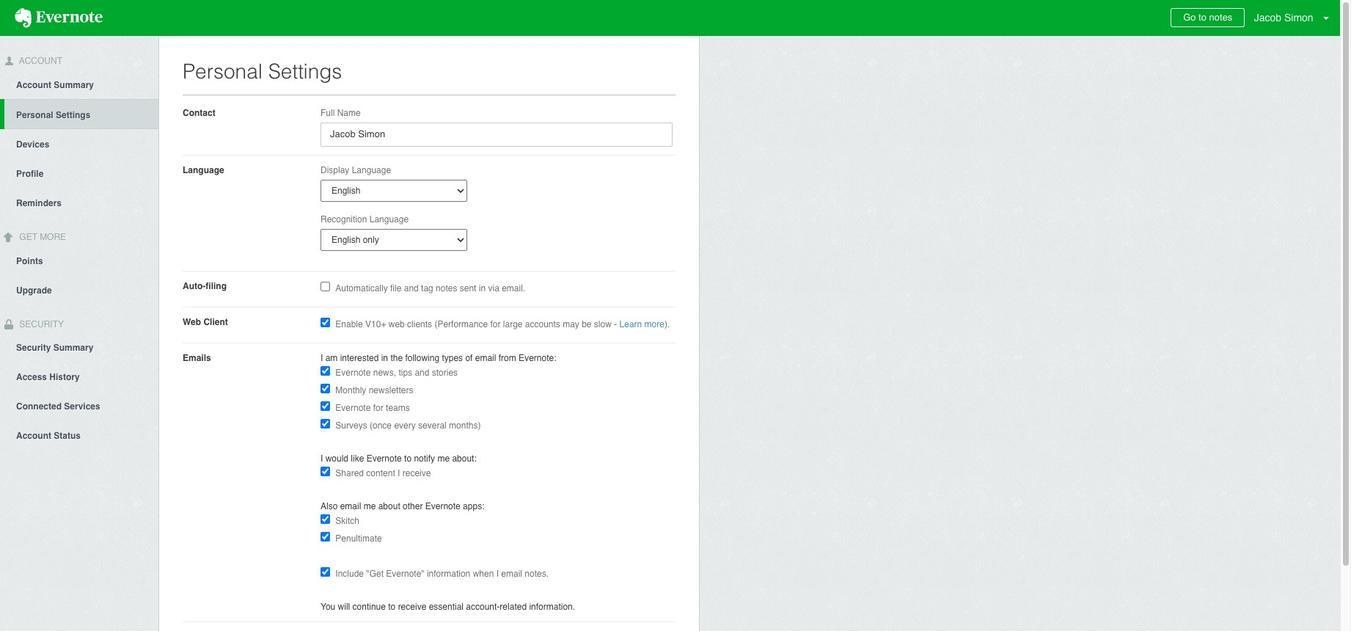 Task type: describe. For each thing, give the bounding box(es) containing it.
content
[[366, 468, 395, 478]]

learn
[[620, 319, 642, 329]]

interested
[[340, 353, 379, 363]]

evernote for teams
[[336, 403, 410, 413]]

jacob
[[1255, 12, 1282, 23]]

full
[[321, 108, 335, 118]]

summary for account summary
[[54, 80, 94, 90]]

enable v10+ web clients (performance for large accounts may be slow - learn more ).
[[336, 319, 670, 329]]

the
[[391, 353, 403, 363]]

notify
[[414, 454, 435, 464]]

about
[[378, 501, 400, 511]]

connected services
[[16, 402, 100, 412]]

go
[[1184, 12, 1197, 23]]

access
[[16, 372, 47, 383]]

recognition language
[[321, 214, 409, 225]]

information.
[[529, 602, 575, 612]]

connected
[[16, 402, 62, 412]]

summary for security summary
[[53, 343, 93, 353]]

monthly newsletters
[[336, 385, 413, 396]]

surveys
[[336, 420, 367, 431]]

devices
[[16, 139, 49, 150]]

i would like evernote to notify me about:
[[321, 454, 477, 464]]

evernote image
[[0, 8, 117, 28]]

about:
[[452, 454, 477, 464]]

am
[[326, 353, 338, 363]]

display language
[[321, 165, 391, 175]]

points link
[[0, 246, 159, 275]]

0 horizontal spatial notes
[[436, 283, 458, 294]]

(once
[[370, 420, 392, 431]]

upgrade
[[16, 285, 52, 295]]

Include "Get Evernote" information when I email notes. checkbox
[[321, 567, 330, 577]]

continue
[[353, 602, 386, 612]]

like
[[351, 454, 364, 464]]

personal settings link
[[4, 99, 159, 129]]

evernote news, tips and stories
[[336, 368, 458, 378]]

account summary link
[[0, 70, 159, 99]]

contact
[[183, 108, 216, 118]]

more
[[645, 319, 665, 329]]

language for recognition
[[370, 214, 409, 225]]

0 horizontal spatial personal settings
[[16, 110, 91, 120]]

would
[[326, 454, 349, 464]]

connected services link
[[0, 391, 159, 421]]

1 vertical spatial and
[[415, 368, 430, 378]]

0 horizontal spatial for
[[373, 403, 384, 413]]

1 horizontal spatial me
[[438, 454, 450, 464]]

following
[[405, 353, 440, 363]]

access history link
[[0, 362, 159, 391]]

1 vertical spatial settings
[[56, 110, 91, 120]]

simon
[[1285, 12, 1314, 23]]

get more
[[17, 232, 66, 242]]

points
[[16, 256, 43, 266]]

account summary
[[16, 80, 94, 90]]

auto-
[[183, 281, 206, 291]]

0 vertical spatial personal settings
[[183, 59, 342, 83]]

clients
[[407, 319, 432, 329]]

evernote link
[[0, 0, 117, 36]]

display
[[321, 165, 350, 175]]

essential
[[429, 602, 464, 612]]

account-
[[466, 602, 500, 612]]

i am interested in the following types of email from evernote:
[[321, 353, 557, 363]]

web
[[389, 319, 405, 329]]

v10+
[[365, 319, 386, 329]]

account status link
[[0, 421, 159, 450]]

tag
[[421, 283, 434, 294]]

2 vertical spatial to
[[388, 602, 396, 612]]

reminders link
[[0, 188, 159, 217]]

profile
[[16, 169, 44, 179]]

tips
[[399, 368, 412, 378]]

Penultimate checkbox
[[321, 532, 330, 542]]

auto-filing
[[183, 281, 227, 291]]

-
[[614, 319, 617, 329]]

reminders
[[16, 198, 62, 208]]

1 horizontal spatial in
[[479, 283, 486, 294]]

(performance
[[435, 319, 488, 329]]

0 horizontal spatial in
[[381, 353, 388, 363]]

Full Name text field
[[321, 123, 673, 147]]

also
[[321, 501, 338, 511]]

Evernote news, tips and stories checkbox
[[321, 366, 330, 376]]

i left am at the bottom of the page
[[321, 353, 323, 363]]

1 vertical spatial email
[[340, 501, 361, 511]]

email.
[[502, 283, 526, 294]]

via
[[488, 283, 500, 294]]

teams
[[386, 403, 410, 413]]

jacob simon link
[[1251, 0, 1341, 36]]

2 horizontal spatial email
[[501, 569, 522, 579]]

1 vertical spatial receive
[[398, 602, 427, 612]]

months)
[[449, 420, 481, 431]]



Task type: locate. For each thing, give the bounding box(es) containing it.
go to notes link
[[1171, 8, 1246, 27]]

account for account summary
[[16, 80, 51, 90]]

learn more link
[[620, 319, 665, 329]]

0 vertical spatial security
[[17, 319, 64, 329]]

evernote
[[336, 368, 371, 378], [336, 403, 371, 413], [367, 454, 402, 464], [425, 501, 461, 511]]

other
[[403, 501, 423, 511]]

and down following
[[415, 368, 430, 378]]

account down connected
[[16, 431, 51, 441]]

every
[[394, 420, 416, 431]]

settings up devices link
[[56, 110, 91, 120]]

to
[[1199, 12, 1207, 23], [404, 454, 412, 464], [388, 602, 396, 612]]

history
[[49, 372, 80, 383]]

evernote"
[[386, 569, 425, 579]]

0 vertical spatial settings
[[268, 59, 342, 83]]

1 vertical spatial to
[[404, 454, 412, 464]]

language right display on the left
[[352, 165, 391, 175]]

personal settings
[[183, 59, 342, 83], [16, 110, 91, 120]]

language down contact
[[183, 165, 224, 175]]

personal up contact
[[183, 59, 263, 83]]

of
[[466, 353, 473, 363]]

i down i would like evernote to notify me about:
[[398, 468, 400, 478]]

1 vertical spatial me
[[364, 501, 376, 511]]

to right go
[[1199, 12, 1207, 23]]

evernote up the shared content i receive
[[367, 454, 402, 464]]

and
[[404, 283, 419, 294], [415, 368, 430, 378]]

services
[[64, 402, 100, 412]]

in left via
[[479, 283, 486, 294]]

me left about
[[364, 501, 376, 511]]

0 vertical spatial in
[[479, 283, 486, 294]]

access history
[[16, 372, 80, 383]]

automatically file and tag notes sent in via email.
[[336, 283, 526, 294]]

email left notes.
[[501, 569, 522, 579]]

several
[[418, 420, 447, 431]]

settings
[[268, 59, 342, 83], [56, 110, 91, 120]]

1 vertical spatial personal settings
[[16, 110, 91, 120]]

evernote down interested
[[336, 368, 371, 378]]

jacob simon
[[1255, 12, 1314, 23]]

summary
[[54, 80, 94, 90], [53, 343, 93, 353]]

to left notify
[[404, 454, 412, 464]]

account up account summary
[[17, 56, 62, 66]]

security for security
[[17, 319, 64, 329]]

evernote right other on the left of the page
[[425, 501, 461, 511]]

account for account status
[[16, 431, 51, 441]]

1 horizontal spatial personal
[[183, 59, 263, 83]]

for up (once
[[373, 403, 384, 413]]

notes
[[1210, 12, 1233, 23], [436, 283, 458, 294]]

0 horizontal spatial settings
[[56, 110, 91, 120]]

web client
[[183, 317, 228, 327]]

0 vertical spatial account
[[17, 56, 62, 66]]

shared
[[336, 468, 364, 478]]

security for security summary
[[16, 343, 51, 353]]

0 vertical spatial email
[[475, 353, 496, 363]]

for
[[491, 319, 501, 329], [373, 403, 384, 413]]

devices link
[[0, 129, 159, 158]]

0 vertical spatial notes
[[1210, 12, 1233, 23]]

security summary
[[16, 343, 93, 353]]

you will continue to receive essential account-related information.
[[321, 602, 575, 612]]

upgrade link
[[0, 275, 159, 304]]

0 horizontal spatial to
[[388, 602, 396, 612]]

1 vertical spatial notes
[[436, 283, 458, 294]]

1 vertical spatial summary
[[53, 343, 93, 353]]

notes right tag
[[436, 283, 458, 294]]

email up skitch
[[340, 501, 361, 511]]

0 vertical spatial for
[[491, 319, 501, 329]]

penultimate
[[336, 533, 382, 544]]

Automatically file and tag notes sent in via email. checkbox
[[321, 282, 330, 291]]

language right recognition
[[370, 214, 409, 225]]

news,
[[373, 368, 396, 378]]

may
[[563, 319, 580, 329]]

surveys (once every several months)
[[336, 420, 481, 431]]

settings up full
[[268, 59, 342, 83]]

1 vertical spatial account
[[16, 80, 51, 90]]

information
[[427, 569, 471, 579]]

Monthly newsletters checkbox
[[321, 384, 330, 393]]

profile link
[[0, 158, 159, 188]]

monthly
[[336, 385, 366, 396]]

account status
[[16, 431, 81, 441]]

filing
[[206, 281, 227, 291]]

slow
[[594, 319, 612, 329]]

will
[[338, 602, 350, 612]]

1 vertical spatial for
[[373, 403, 384, 413]]

web
[[183, 317, 201, 327]]

Surveys (once every several months) checkbox
[[321, 419, 330, 429]]

0 vertical spatial to
[[1199, 12, 1207, 23]]

2 vertical spatial email
[[501, 569, 522, 579]]

1 horizontal spatial settings
[[268, 59, 342, 83]]

to inside go to notes link
[[1199, 12, 1207, 23]]

security inside security summary link
[[16, 343, 51, 353]]

security summary link
[[0, 333, 159, 362]]

Skitch checkbox
[[321, 514, 330, 524]]

0 vertical spatial and
[[404, 283, 419, 294]]

evernote up surveys
[[336, 403, 371, 413]]

language for display
[[352, 165, 391, 175]]

you
[[321, 602, 336, 612]]

1 vertical spatial security
[[16, 343, 51, 353]]

0 horizontal spatial me
[[364, 501, 376, 511]]

skitch
[[336, 516, 360, 526]]

personal up devices
[[16, 110, 53, 120]]

me right notify
[[438, 454, 450, 464]]

also email me about other evernote apps:
[[321, 501, 485, 511]]

0 horizontal spatial personal
[[16, 110, 53, 120]]

shared content i receive
[[336, 468, 431, 478]]

0 vertical spatial personal
[[183, 59, 263, 83]]

in left the
[[381, 353, 388, 363]]

summary up the access history 'link'
[[53, 343, 93, 353]]

account up personal settings link
[[16, 80, 51, 90]]

1 vertical spatial in
[[381, 353, 388, 363]]

evernote:
[[519, 353, 557, 363]]

when
[[473, 569, 494, 579]]

1 horizontal spatial for
[[491, 319, 501, 329]]

related
[[500, 602, 527, 612]]

automatically
[[336, 283, 388, 294]]

account for account
[[17, 56, 62, 66]]

apps:
[[463, 501, 485, 511]]

0 horizontal spatial email
[[340, 501, 361, 511]]

language
[[183, 165, 224, 175], [352, 165, 391, 175], [370, 214, 409, 225]]

2 vertical spatial account
[[16, 431, 51, 441]]

"get
[[366, 569, 384, 579]]

include "get evernote" information when i email notes.
[[336, 569, 549, 579]]

receive down evernote"
[[398, 602, 427, 612]]

receive down notify
[[403, 468, 431, 478]]

accounts
[[525, 319, 561, 329]]

name
[[337, 108, 361, 118]]

email right of at the left bottom
[[475, 353, 496, 363]]

i right when
[[497, 569, 499, 579]]

0 vertical spatial me
[[438, 454, 450, 464]]

notes right go
[[1210, 12, 1233, 23]]

types
[[442, 353, 463, 363]]

None checkbox
[[321, 318, 330, 327]]

i up shared content i receive option
[[321, 454, 323, 464]]

i
[[321, 353, 323, 363], [321, 454, 323, 464], [398, 468, 400, 478], [497, 569, 499, 579]]

None button
[[424, 631, 481, 631]]

for left large
[[491, 319, 501, 329]]

email
[[475, 353, 496, 363], [340, 501, 361, 511], [501, 569, 522, 579]]

1 horizontal spatial to
[[404, 454, 412, 464]]

1 horizontal spatial email
[[475, 353, 496, 363]]

security up access
[[16, 343, 51, 353]]

Shared content I receive checkbox
[[321, 467, 330, 476]]

0 vertical spatial summary
[[54, 80, 94, 90]]

and right file
[[404, 283, 419, 294]]

1 horizontal spatial notes
[[1210, 12, 1233, 23]]

0 vertical spatial receive
[[403, 468, 431, 478]]

large
[[503, 319, 523, 329]]

security up "security summary" at the left bottom of the page
[[17, 319, 64, 329]]

2 horizontal spatial to
[[1199, 12, 1207, 23]]

more
[[40, 232, 66, 242]]

1 vertical spatial personal
[[16, 110, 53, 120]]

emails
[[183, 353, 211, 363]]

to right continue
[[388, 602, 396, 612]]

personal
[[183, 59, 263, 83], [16, 110, 53, 120]]

recognition
[[321, 214, 367, 225]]

Evernote for teams checkbox
[[321, 401, 330, 411]]

summary up personal settings link
[[54, 80, 94, 90]]

full name
[[321, 108, 361, 118]]

1 horizontal spatial personal settings
[[183, 59, 342, 83]]



Task type: vqa. For each thing, say whether or not it's contained in the screenshot.
the left me
yes



